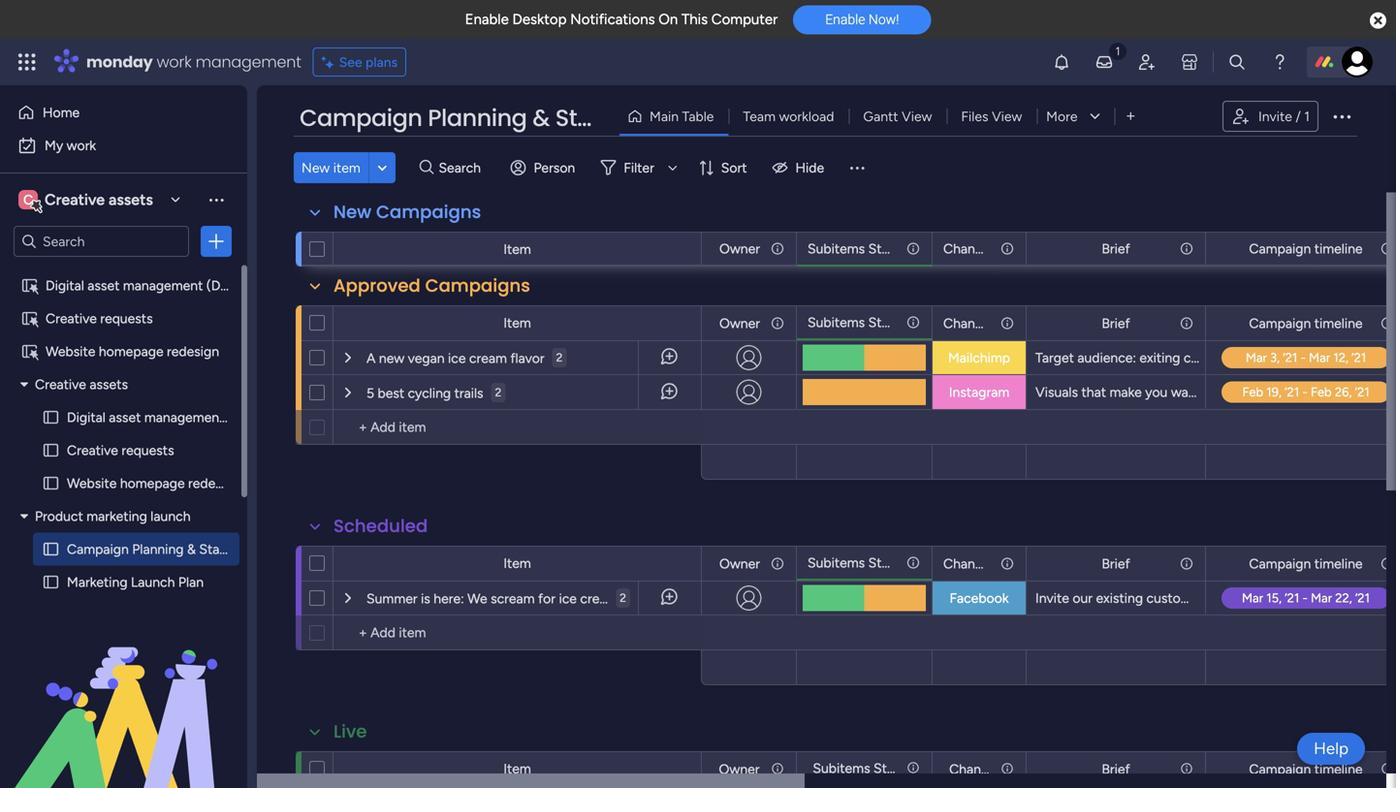 Task type: describe. For each thing, give the bounding box(es) containing it.
campaign planning & status inside 'list box'
[[67, 541, 239, 558]]

table
[[682, 108, 714, 125]]

3 brief field from the top
[[1097, 553, 1136, 575]]

cycling
[[408, 385, 451, 402]]

my work
[[45, 137, 96, 154]]

public board under template workspace image for digital asset management (dam)
[[20, 276, 39, 295]]

public board image for campaign planning & status
[[42, 540, 60, 559]]

computer
[[712, 11, 778, 28]]

view for files view
[[992, 108, 1023, 125]]

a new vegan ice cream flavor
[[367, 350, 545, 367]]

subitems for new campaigns
[[808, 241, 865, 257]]

invite / 1 button
[[1223, 101, 1319, 132]]

column information image for owner field associated with new campaigns
[[770, 241, 786, 257]]

brief field for new campaigns
[[1097, 238, 1136, 259]]

campaigns for approved campaigns
[[425, 274, 531, 298]]

+ Add item text field
[[343, 416, 693, 439]]

scheduled
[[334, 514, 428, 539]]

brief for new campaigns
[[1102, 241, 1131, 257]]

marketing
[[67, 574, 128, 591]]

0 vertical spatial homepage
[[99, 343, 164, 360]]

plan
[[178, 574, 204, 591]]

live
[[334, 720, 367, 744]]

help image
[[1271, 52, 1290, 72]]

get
[[1221, 384, 1242, 401]]

item for scheduled
[[504, 555, 531, 572]]

1 vertical spatial digital asset management (dam)
[[67, 409, 267, 426]]

invite
[[1259, 108, 1293, 125]]

1 horizontal spatial ice
[[559, 591, 577, 607]]

1 vertical spatial creative requests
[[67, 442, 174, 459]]

brief field for approved campaigns
[[1097, 313, 1136, 334]]

you
[[1146, 384, 1168, 401]]

& inside campaign planning & status field
[[533, 102, 550, 134]]

options image
[[207, 232, 226, 251]]

enable now! button
[[794, 5, 932, 34]]

sort
[[721, 160, 747, 176]]

target audience: exiting customers
[[1036, 350, 1248, 366]]

main table button
[[620, 101, 729, 132]]

best
[[378, 385, 405, 402]]

0 vertical spatial website homepage redesign
[[46, 343, 219, 360]]

creative assets inside 'list box'
[[35, 376, 128, 393]]

status inside 'list box'
[[199, 541, 239, 558]]

lottie animation image
[[0, 593, 247, 789]]

0 vertical spatial asset
[[88, 277, 120, 294]]

5 best cycling trails
[[367, 385, 484, 402]]

visuals
[[1036, 384, 1079, 401]]

team
[[743, 108, 776, 125]]

owner field for new campaigns
[[715, 238, 765, 259]]

new item button
[[294, 152, 368, 183]]

visuals that make you want to get out and ride :)
[[1036, 384, 1330, 401]]

make
[[1110, 384, 1142, 401]]

1 image
[[1110, 40, 1127, 62]]

a
[[367, 350, 376, 367]]

invite / 1
[[1259, 108, 1310, 125]]

subitems status for new
[[808, 241, 908, 257]]

campaign planning & status inside campaign planning & status field
[[300, 102, 627, 134]]

enable desktop notifications on this computer
[[465, 11, 778, 28]]

Search in workspace field
[[41, 230, 162, 253]]

Approved Campaigns field
[[329, 274, 535, 299]]

is
[[421, 591, 431, 607]]

0 vertical spatial (dam)
[[206, 277, 246, 294]]

more button
[[1037, 101, 1115, 132]]

target
[[1036, 350, 1075, 366]]

new for new campaigns
[[334, 200, 372, 225]]

dapulse close image
[[1371, 11, 1387, 31]]

0 vertical spatial creative requests
[[46, 310, 153, 327]]

1 campaign timeline from the top
[[1250, 241, 1363, 257]]

and
[[1269, 384, 1292, 401]]

here:
[[434, 591, 464, 607]]

1 campaign timeline field from the top
[[1245, 238, 1368, 259]]

out
[[1245, 384, 1266, 401]]

column information image for subitems status 'field' associated with approved
[[906, 315, 921, 330]]

now!
[[869, 11, 900, 27]]

1 vertical spatial management
[[123, 277, 203, 294]]

item for approved campaigns
[[504, 315, 531, 331]]

public board under template workspace image for website homepage redesign
[[20, 342, 39, 361]]

planning inside field
[[428, 102, 527, 134]]

product marketing launch
[[35, 508, 191, 525]]

see plans button
[[313, 48, 407, 77]]

new campaigns
[[334, 200, 481, 225]]

marketing launch plan
[[67, 574, 204, 591]]

enable now!
[[826, 11, 900, 27]]

0 horizontal spatial cream
[[469, 350, 507, 367]]

2 for a new vegan ice cream flavor
[[556, 351, 563, 365]]

main
[[650, 108, 679, 125]]

add view image
[[1127, 109, 1135, 123]]

new for new item
[[302, 160, 330, 176]]

my work option
[[12, 130, 236, 161]]

status for approved campaigns
[[869, 314, 908, 331]]

sort button
[[690, 152, 759, 183]]

assets inside workspace selection element
[[109, 191, 153, 209]]

2 button for 5 best cycling trails
[[491, 375, 506, 410]]

want
[[1172, 384, 1202, 401]]

mailchimp
[[949, 350, 1011, 366]]

filter
[[624, 160, 655, 176]]

files view button
[[947, 101, 1037, 132]]

brief for approved campaigns
[[1102, 315, 1131, 332]]

see plans
[[339, 54, 398, 70]]

plans
[[366, 54, 398, 70]]

enable for enable now!
[[826, 11, 866, 27]]

0 vertical spatial digital
[[46, 277, 84, 294]]

:)
[[1321, 384, 1330, 401]]

2 owner from the top
[[720, 315, 760, 332]]

workspace options image
[[207, 190, 226, 209]]

this
[[682, 11, 708, 28]]

notifications image
[[1052, 52, 1072, 72]]

new
[[379, 350, 405, 367]]

channel field for approved campaigns
[[939, 313, 995, 334]]

column information image for first subitems status 'field' from the bottom of the page
[[906, 555, 921, 571]]

public board image
[[42, 474, 60, 493]]

Campaign Planning & Status field
[[295, 102, 627, 135]]

public board image for creative requests
[[42, 441, 60, 460]]

person
[[534, 160, 575, 176]]

1 channel field from the top
[[939, 238, 995, 259]]

home option
[[12, 97, 236, 128]]

2 button for a new vegan ice cream flavor
[[553, 340, 567, 375]]

timeline for 3rd campaign timeline field from the bottom
[[1315, 241, 1363, 257]]

monday marketplace image
[[1180, 52, 1200, 72]]

2 horizontal spatial 2 button
[[616, 581, 630, 616]]

creative inside workspace selection element
[[45, 191, 105, 209]]

gantt view button
[[849, 101, 947, 132]]

owner for new campaigns
[[720, 241, 760, 257]]

main table
[[650, 108, 714, 125]]

person button
[[503, 152, 587, 183]]

public board image for marketing launch plan
[[42, 573, 60, 592]]

assets inside 'list box'
[[90, 376, 128, 393]]

public board under template workspace image for creative requests
[[20, 309, 39, 328]]

2 vertical spatial management
[[144, 409, 224, 426]]

files
[[962, 108, 989, 125]]

status inside field
[[555, 102, 627, 134]]

channel field for scheduled
[[939, 553, 995, 575]]

subitems for approved campaigns
[[808, 314, 865, 331]]

planning inside 'list box'
[[132, 541, 184, 558]]

invite members image
[[1138, 52, 1157, 72]]

that
[[1082, 384, 1107, 401]]

on
[[659, 11, 678, 28]]

help
[[1314, 739, 1349, 759]]

3 subitems status field from the top
[[803, 552, 908, 574]]

1
[[1305, 108, 1310, 125]]

subitems status for approved
[[808, 314, 908, 331]]

status for scheduled
[[869, 555, 908, 571]]

3 campaign timeline from the top
[[1250, 556, 1363, 572]]



Task type: vqa. For each thing, say whether or not it's contained in the screenshot.
My work link
yes



Task type: locate. For each thing, give the bounding box(es) containing it.
1 subitems status field from the top
[[803, 238, 908, 259]]

enable inside enable now! button
[[826, 11, 866, 27]]

ice
[[448, 350, 466, 367], [559, 591, 577, 607]]

0 horizontal spatial planning
[[132, 541, 184, 558]]

0 vertical spatial timeline
[[1315, 241, 1363, 257]]

customers
[[1184, 350, 1248, 366]]

channel for scheduled
[[944, 556, 994, 572]]

&
[[533, 102, 550, 134], [187, 541, 196, 558]]

view for gantt view
[[902, 108, 933, 125]]

Search field
[[434, 154, 492, 181]]

campaigns inside field
[[376, 200, 481, 225]]

1 enable from the left
[[465, 11, 509, 28]]

column information image
[[906, 241, 921, 257], [1000, 241, 1016, 257], [1380, 241, 1396, 257], [770, 556, 786, 572], [1000, 556, 1016, 572]]

marketing
[[87, 508, 147, 525]]

1 horizontal spatial planning
[[428, 102, 527, 134]]

2 right flavor on the left top
[[556, 351, 563, 365]]

1 horizontal spatial 2 button
[[553, 340, 567, 375]]

1 horizontal spatial 2
[[556, 351, 563, 365]]

home link
[[12, 97, 236, 128]]

3 public board under template workspace image from the top
[[20, 342, 39, 361]]

campaigns inside "field"
[[425, 274, 531, 298]]

1 horizontal spatial view
[[992, 108, 1023, 125]]

Brief field
[[1097, 238, 1136, 259], [1097, 313, 1136, 334], [1097, 553, 1136, 575]]

owner field for scheduled
[[715, 553, 765, 575]]

0 vertical spatial subitems
[[808, 241, 865, 257]]

1 horizontal spatial cream
[[580, 591, 618, 607]]

0 horizontal spatial &
[[187, 541, 196, 558]]

subitems status field for approved
[[803, 312, 908, 333]]

campaign planning & status up search field
[[300, 102, 627, 134]]

c
[[23, 192, 33, 208]]

cream right "for"
[[580, 591, 618, 607]]

2 public board image from the top
[[42, 441, 60, 460]]

1 vertical spatial website homepage redesign
[[67, 475, 241, 492]]

planning up launch
[[132, 541, 184, 558]]

home
[[43, 104, 80, 121]]

2 button right flavor on the left top
[[553, 340, 567, 375]]

0 horizontal spatial new
[[302, 160, 330, 176]]

1 owner from the top
[[720, 241, 760, 257]]

new inside field
[[334, 200, 372, 225]]

column information image
[[770, 241, 786, 257], [1179, 241, 1195, 257], [906, 315, 921, 330], [770, 316, 786, 331], [1000, 316, 1016, 331], [1179, 316, 1195, 331], [1380, 316, 1396, 331], [906, 555, 921, 571], [1179, 556, 1195, 572], [1380, 556, 1396, 572]]

1 horizontal spatial &
[[533, 102, 550, 134]]

launch
[[151, 508, 191, 525]]

cream
[[469, 350, 507, 367], [580, 591, 618, 607]]

team workload button
[[729, 101, 849, 132]]

lottie animation element
[[0, 593, 247, 789]]

subitems status field for new
[[803, 238, 908, 259]]

1 vertical spatial creative assets
[[35, 376, 128, 393]]

creative assets inside workspace selection element
[[45, 191, 153, 209]]

flavor
[[511, 350, 545, 367]]

new
[[302, 160, 330, 176], [334, 200, 372, 225]]

hide button
[[765, 152, 836, 183]]

ice right vegan
[[448, 350, 466, 367]]

0 vertical spatial assets
[[109, 191, 153, 209]]

caret down image
[[20, 378, 28, 391], [20, 510, 28, 523]]

1 vertical spatial item
[[504, 315, 531, 331]]

workspace image
[[18, 189, 38, 210]]

1 channel from the top
[[944, 241, 994, 257]]

2 caret down image from the top
[[20, 510, 28, 523]]

update feed image
[[1095, 52, 1114, 72]]

1 vertical spatial owner field
[[715, 313, 765, 334]]

3 brief from the top
[[1102, 556, 1131, 572]]

1 vertical spatial channel field
[[939, 313, 995, 334]]

v2 search image
[[420, 157, 434, 179]]

1 vertical spatial cream
[[580, 591, 618, 607]]

3 campaign timeline field from the top
[[1245, 553, 1368, 575]]

0 vertical spatial ice
[[448, 350, 466, 367]]

0 vertical spatial campaign timeline field
[[1245, 238, 1368, 259]]

5
[[367, 385, 374, 402]]

2 vertical spatial subitems status
[[808, 555, 908, 571]]

creative assets
[[45, 191, 153, 209], [35, 376, 128, 393]]

work inside option
[[67, 137, 96, 154]]

3 item from the top
[[504, 555, 531, 572]]

campaign planning & status
[[300, 102, 627, 134], [67, 541, 239, 558]]

campaigns down v2 search icon at the top left of page
[[376, 200, 481, 225]]

gantt view
[[864, 108, 933, 125]]

enable left desktop
[[465, 11, 509, 28]]

planning up search field
[[428, 102, 527, 134]]

enable
[[465, 11, 509, 28], [826, 11, 866, 27]]

2 vertical spatial item
[[504, 555, 531, 572]]

redesign
[[167, 343, 219, 360], [188, 475, 241, 492]]

2 vertical spatial owner
[[720, 556, 760, 572]]

ice right "for"
[[559, 591, 577, 607]]

New Campaigns field
[[329, 200, 486, 225]]

item for new campaigns
[[504, 241, 531, 258]]

work right "my" at top
[[67, 137, 96, 154]]

2 timeline from the top
[[1315, 315, 1363, 332]]

1 vertical spatial new
[[334, 200, 372, 225]]

2 inside summer is here: we scream for ice cream 2
[[620, 591, 627, 605]]

owner
[[720, 241, 760, 257], [720, 315, 760, 332], [720, 556, 760, 572]]

1 vertical spatial subitems status
[[808, 314, 908, 331]]

public board image for digital asset management (dam)
[[42, 408, 60, 427]]

my work link
[[12, 130, 236, 161]]

subitems
[[808, 241, 865, 257], [808, 314, 865, 331], [808, 555, 865, 571]]

0 vertical spatial requests
[[100, 310, 153, 327]]

list box
[[0, 265, 267, 726]]

3 owner from the top
[[720, 556, 760, 572]]

1 brief field from the top
[[1097, 238, 1136, 259]]

1 vertical spatial ice
[[559, 591, 577, 607]]

1 vertical spatial channel
[[944, 315, 994, 332]]

subitems for scheduled
[[808, 555, 865, 571]]

requests down search in workspace field
[[100, 310, 153, 327]]

2 vertical spatial subitems
[[808, 555, 865, 571]]

2 vertical spatial campaign timeline field
[[1245, 553, 1368, 575]]

2 subitems status field from the top
[[803, 312, 908, 333]]

summer
[[367, 591, 418, 607]]

& inside 'list box'
[[187, 541, 196, 558]]

timeline for 2nd campaign timeline field
[[1315, 315, 1363, 332]]

0 vertical spatial new
[[302, 160, 330, 176]]

2 vertical spatial brief field
[[1097, 553, 1136, 575]]

brief
[[1102, 241, 1131, 257], [1102, 315, 1131, 332], [1102, 556, 1131, 572]]

team workload
[[743, 108, 835, 125]]

2 item from the top
[[504, 315, 531, 331]]

3 subitems from the top
[[808, 555, 865, 571]]

trails
[[454, 385, 484, 402]]

0 vertical spatial work
[[157, 51, 192, 73]]

product
[[35, 508, 83, 525]]

1 vertical spatial &
[[187, 541, 196, 558]]

1 vertical spatial caret down image
[[20, 510, 28, 523]]

campaigns up a new vegan ice cream flavor
[[425, 274, 531, 298]]

2 vertical spatial owner field
[[715, 553, 765, 575]]

to
[[1205, 384, 1218, 401]]

1 vertical spatial (dam)
[[228, 409, 267, 426]]

column information image for 3rd brief 'field' from the top of the page
[[1179, 556, 1195, 572]]

0 horizontal spatial 2 button
[[491, 375, 506, 410]]

Campaign timeline field
[[1245, 238, 1368, 259], [1245, 313, 1368, 334], [1245, 553, 1368, 575]]

1 vertical spatial asset
[[109, 409, 141, 426]]

3 owner field from the top
[[715, 553, 765, 575]]

monday
[[86, 51, 153, 73]]

1 vertical spatial campaign timeline field
[[1245, 313, 1368, 334]]

0 vertical spatial owner field
[[715, 238, 765, 259]]

2 campaign timeline from the top
[[1250, 315, 1363, 332]]

1 item from the top
[[504, 241, 531, 258]]

campaign
[[300, 102, 422, 134], [1250, 241, 1312, 257], [1250, 315, 1312, 332], [67, 541, 129, 558], [1250, 556, 1312, 572]]

0 horizontal spatial ice
[[448, 350, 466, 367]]

my
[[45, 137, 63, 154]]

cream left flavor on the left top
[[469, 350, 507, 367]]

public board under template workspace image
[[20, 276, 39, 295], [20, 309, 39, 328], [20, 342, 39, 361]]

0 vertical spatial brief field
[[1097, 238, 1136, 259]]

management
[[196, 51, 301, 73], [123, 277, 203, 294], [144, 409, 224, 426]]

new left item at the left of the page
[[302, 160, 330, 176]]

2 vertical spatial subitems status field
[[803, 552, 908, 574]]

0 vertical spatial caret down image
[[20, 378, 28, 391]]

scream
[[491, 591, 535, 607]]

audience:
[[1078, 350, 1137, 366]]

digital
[[46, 277, 84, 294], [67, 409, 106, 426]]

caret down image for creative assets
[[20, 378, 28, 391]]

1 public board image from the top
[[42, 408, 60, 427]]

angle down image
[[378, 161, 387, 175]]

2 subitems from the top
[[808, 314, 865, 331]]

channel for approved campaigns
[[944, 315, 994, 332]]

0 vertical spatial item
[[504, 241, 531, 258]]

desktop
[[513, 11, 567, 28]]

channel
[[944, 241, 994, 257], [944, 315, 994, 332], [944, 556, 994, 572]]

0 vertical spatial public board under template workspace image
[[20, 276, 39, 295]]

item
[[333, 160, 361, 176]]

view right the files
[[992, 108, 1023, 125]]

1 vertical spatial brief field
[[1097, 313, 1136, 334]]

0 horizontal spatial view
[[902, 108, 933, 125]]

see
[[339, 54, 362, 70]]

0 vertical spatial subitems status
[[808, 241, 908, 257]]

campaigns for new campaigns
[[376, 200, 481, 225]]

more
[[1047, 108, 1078, 125]]

0 vertical spatial redesign
[[167, 343, 219, 360]]

creative requests down search in workspace field
[[46, 310, 153, 327]]

1 vertical spatial digital
[[67, 409, 106, 426]]

item up flavor on the left top
[[504, 315, 531, 331]]

2 brief field from the top
[[1097, 313, 1136, 334]]

view right gantt at the right of the page
[[902, 108, 933, 125]]

1 vertical spatial 2
[[495, 386, 502, 400]]

Live field
[[329, 720, 372, 745]]

website homepage redesign
[[46, 343, 219, 360], [67, 475, 241, 492]]

work for monday
[[157, 51, 192, 73]]

filter button
[[593, 152, 685, 183]]

vegan
[[408, 350, 445, 367]]

new down item at the left of the page
[[334, 200, 372, 225]]

+ Add item text field
[[343, 622, 693, 645]]

column information image for brief 'field' related to approved campaigns
[[1179, 316, 1195, 331]]

0 vertical spatial creative assets
[[45, 191, 153, 209]]

1 vertical spatial public board under template workspace image
[[20, 309, 39, 328]]

1 owner field from the top
[[715, 238, 765, 259]]

0 vertical spatial website
[[46, 343, 95, 360]]

menu image
[[848, 158, 867, 178]]

owner for scheduled
[[720, 556, 760, 572]]

2 vertical spatial 2
[[620, 591, 627, 605]]

2 for 5 best cycling trails
[[495, 386, 502, 400]]

new inside button
[[302, 160, 330, 176]]

monday work management
[[86, 51, 301, 73]]

0 vertical spatial subitems status field
[[803, 238, 908, 259]]

1 vertical spatial homepage
[[120, 475, 185, 492]]

item down the person popup button
[[504, 241, 531, 258]]

Channel field
[[939, 238, 995, 259], [939, 313, 995, 334], [939, 553, 995, 575]]

2 right trails
[[495, 386, 502, 400]]

Scheduled field
[[329, 514, 433, 539]]

1 timeline from the top
[[1315, 241, 1363, 257]]

1 vertical spatial campaign timeline
[[1250, 315, 1363, 332]]

2 vertical spatial channel
[[944, 556, 994, 572]]

column information image for 2nd owner field
[[770, 316, 786, 331]]

timeline for first campaign timeline field from the bottom of the page
[[1315, 556, 1363, 572]]

0 vertical spatial digital asset management (dam)
[[46, 277, 246, 294]]

0 horizontal spatial enable
[[465, 11, 509, 28]]

facebook
[[950, 590, 1009, 607]]

workspace selection element
[[18, 188, 156, 213]]

public board image
[[42, 408, 60, 427], [42, 441, 60, 460], [42, 540, 60, 559], [42, 573, 60, 592]]

1 horizontal spatial enable
[[826, 11, 866, 27]]

0 horizontal spatial 2
[[495, 386, 502, 400]]

work right monday
[[157, 51, 192, 73]]

0 vertical spatial cream
[[469, 350, 507, 367]]

campaign inside field
[[300, 102, 422, 134]]

1 vertical spatial planning
[[132, 541, 184, 558]]

approved
[[334, 274, 421, 298]]

1 view from the left
[[902, 108, 933, 125]]

4 public board image from the top
[[42, 573, 60, 592]]

notifications
[[570, 11, 655, 28]]

column information image for brief 'field' associated with new campaigns
[[1179, 241, 1195, 257]]

2 enable from the left
[[826, 11, 866, 27]]

1 vertical spatial timeline
[[1315, 315, 1363, 332]]

campaign planning & status up launch
[[67, 541, 239, 558]]

instagram
[[949, 384, 1010, 401]]

john smith image
[[1342, 47, 1373, 78]]

2 campaign timeline field from the top
[[1245, 313, 1368, 334]]

3 timeline from the top
[[1315, 556, 1363, 572]]

subitems status
[[808, 241, 908, 257], [808, 314, 908, 331], [808, 555, 908, 571]]

1 vertical spatial subitems
[[808, 314, 865, 331]]

1 vertical spatial campaign planning & status
[[67, 541, 239, 558]]

caret down image for product marketing launch
[[20, 510, 28, 523]]

1 vertical spatial owner
[[720, 315, 760, 332]]

1 caret down image from the top
[[20, 378, 28, 391]]

status for new campaigns
[[869, 241, 908, 257]]

summer is here: we scream for ice cream 2
[[367, 591, 627, 607]]

enable left now!
[[826, 11, 866, 27]]

assets
[[109, 191, 153, 209], [90, 376, 128, 393]]

2 vertical spatial timeline
[[1315, 556, 1363, 572]]

2 view from the left
[[992, 108, 1023, 125]]

1 vertical spatial work
[[67, 137, 96, 154]]

2 channel from the top
[[944, 315, 994, 332]]

2 button
[[553, 340, 567, 375], [491, 375, 506, 410], [616, 581, 630, 616]]

exiting
[[1140, 350, 1181, 366]]

2 vertical spatial campaign timeline
[[1250, 556, 1363, 572]]

& up the person popup button
[[533, 102, 550, 134]]

launch
[[131, 574, 175, 591]]

0 vertical spatial owner
[[720, 241, 760, 257]]

arrow down image
[[661, 156, 685, 179]]

item up scream
[[504, 555, 531, 572]]

& up the plan
[[187, 541, 196, 558]]

work for my
[[67, 137, 96, 154]]

1 vertical spatial subitems status field
[[803, 312, 908, 333]]

help button
[[1298, 733, 1366, 765]]

list box containing digital asset management (dam)
[[0, 265, 267, 726]]

2 right "for"
[[620, 591, 627, 605]]

2 vertical spatial channel field
[[939, 553, 995, 575]]

1 vertical spatial assets
[[90, 376, 128, 393]]

1 public board under template workspace image from the top
[[20, 276, 39, 295]]

new item
[[302, 160, 361, 176]]

2
[[556, 351, 563, 365], [495, 386, 502, 400], [620, 591, 627, 605]]

approved campaigns
[[334, 274, 531, 298]]

(dam)
[[206, 277, 246, 294], [228, 409, 267, 426]]

1 vertical spatial requests
[[122, 442, 174, 459]]

1 subitems from the top
[[808, 241, 865, 257]]

3 subitems status from the top
[[808, 555, 908, 571]]

creative requests
[[46, 310, 153, 327], [67, 442, 174, 459]]

workload
[[779, 108, 835, 125]]

Subitems Status field
[[803, 238, 908, 259], [803, 312, 908, 333], [803, 552, 908, 574]]

2 channel field from the top
[[939, 313, 995, 334]]

3 channel field from the top
[[939, 553, 995, 575]]

3 channel from the top
[[944, 556, 994, 572]]

2 public board under template workspace image from the top
[[20, 309, 39, 328]]

0 horizontal spatial work
[[67, 137, 96, 154]]

1 brief from the top
[[1102, 241, 1131, 257]]

0 vertical spatial management
[[196, 51, 301, 73]]

requests
[[100, 310, 153, 327], [122, 442, 174, 459]]

0 vertical spatial channel field
[[939, 238, 995, 259]]

/
[[1296, 108, 1301, 125]]

1 vertical spatial campaigns
[[425, 274, 531, 298]]

2 button right trails
[[491, 375, 506, 410]]

we
[[468, 591, 488, 607]]

2 vertical spatial brief
[[1102, 556, 1131, 572]]

enable for enable desktop notifications on this computer
[[465, 11, 509, 28]]

1 vertical spatial website
[[67, 475, 117, 492]]

2 owner field from the top
[[715, 313, 765, 334]]

item
[[504, 241, 531, 258], [504, 315, 531, 331], [504, 555, 531, 572]]

3 public board image from the top
[[42, 540, 60, 559]]

option
[[0, 268, 247, 272]]

options image
[[1331, 105, 1354, 128]]

1 horizontal spatial new
[[334, 200, 372, 225]]

1 subitems status from the top
[[808, 241, 908, 257]]

for
[[538, 591, 556, 607]]

search everything image
[[1228, 52, 1247, 72]]

files view
[[962, 108, 1023, 125]]

2 button right "for"
[[616, 581, 630, 616]]

2 brief from the top
[[1102, 315, 1131, 332]]

work
[[157, 51, 192, 73], [67, 137, 96, 154]]

requests up launch
[[122, 442, 174, 459]]

creative requests up marketing on the left bottom of page
[[67, 442, 174, 459]]

1 vertical spatial redesign
[[188, 475, 241, 492]]

Owner field
[[715, 238, 765, 259], [715, 313, 765, 334], [715, 553, 765, 575]]

0 vertical spatial planning
[[428, 102, 527, 134]]

gantt
[[864, 108, 899, 125]]

2 subitems status from the top
[[808, 314, 908, 331]]

select product image
[[17, 52, 37, 72]]

0 vertical spatial 2
[[556, 351, 563, 365]]



